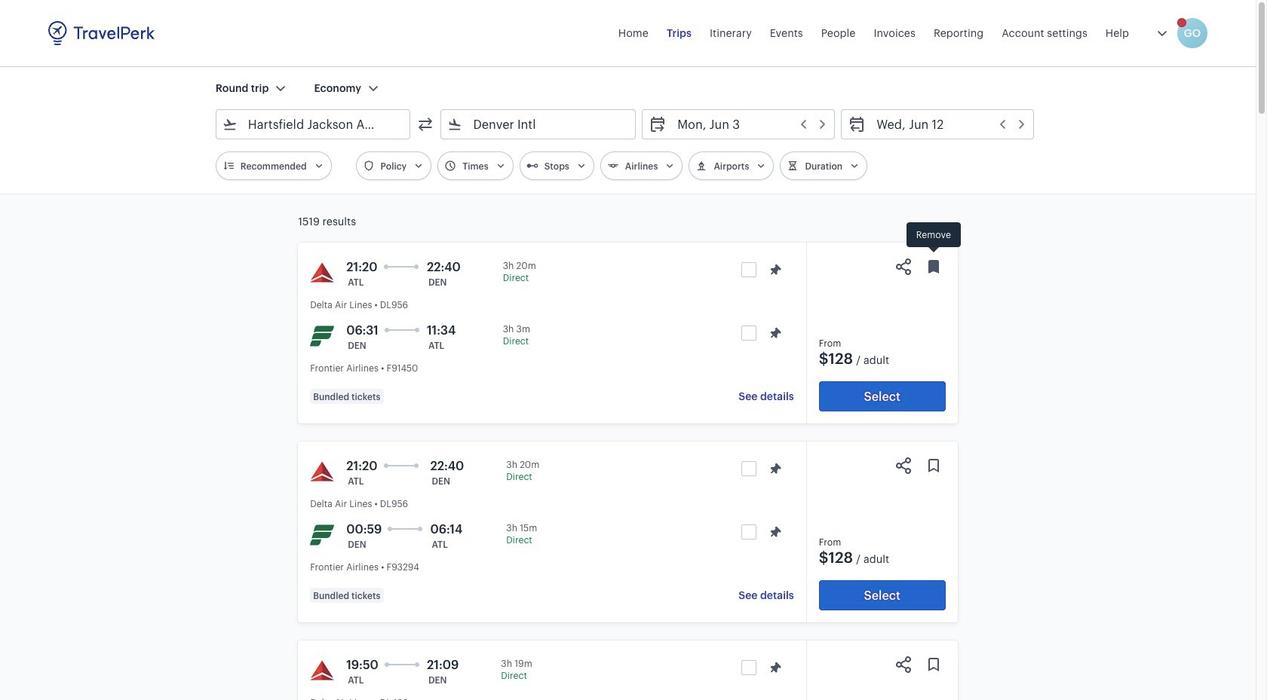 Task type: describe. For each thing, give the bounding box(es) containing it.
Depart field
[[667, 112, 829, 137]]

frontier airlines image
[[310, 324, 334, 349]]

To search field
[[463, 112, 616, 137]]



Task type: locate. For each thing, give the bounding box(es) containing it.
2 delta air lines image from the top
[[310, 659, 334, 684]]

tooltip
[[907, 223, 961, 255]]

1 delta air lines image from the top
[[310, 460, 334, 484]]

delta air lines image
[[310, 261, 334, 285]]

From search field
[[238, 112, 390, 137]]

delta air lines image
[[310, 460, 334, 484], [310, 659, 334, 684]]

1 vertical spatial delta air lines image
[[310, 659, 334, 684]]

Return field
[[866, 112, 1028, 137]]

0 vertical spatial delta air lines image
[[310, 460, 334, 484]]

frontier airlines image
[[310, 524, 334, 548]]



Task type: vqa. For each thing, say whether or not it's contained in the screenshot.
ADD TRAVELER search field at bottom
no



